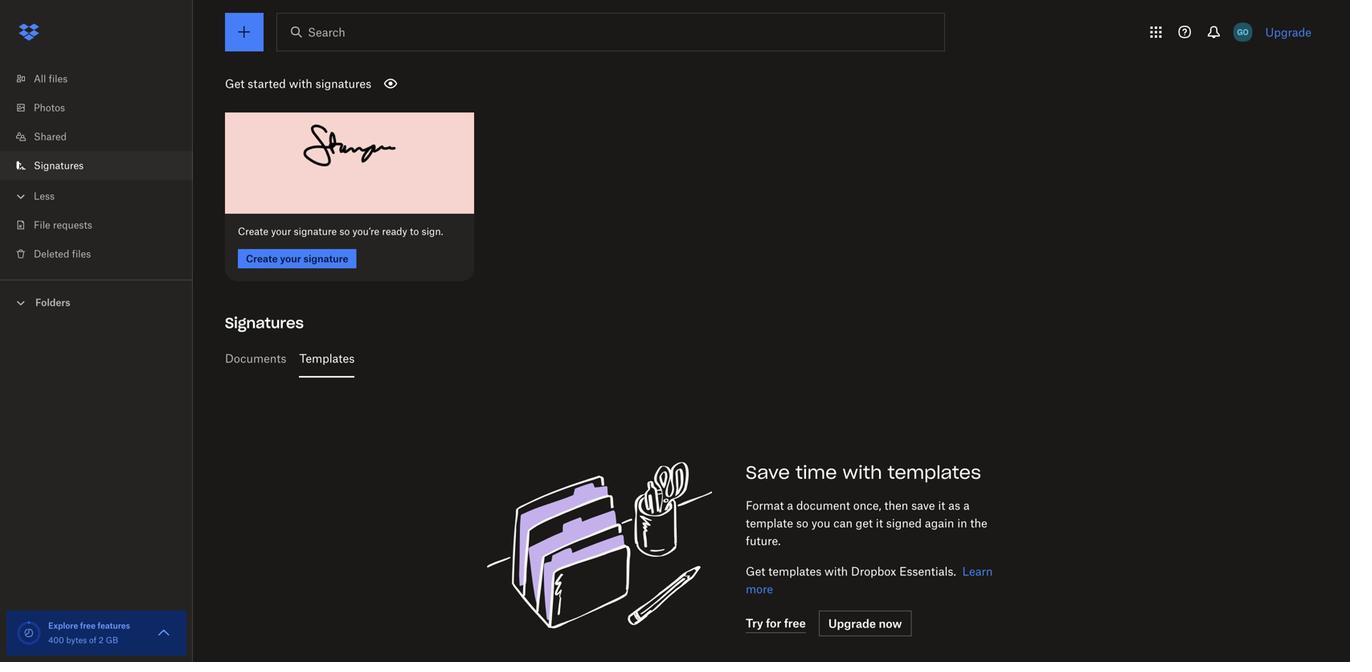 Task type: describe. For each thing, give the bounding box(es) containing it.
create for create your signature so you're ready to sign.
[[238, 226, 269, 238]]

templates
[[299, 352, 355, 365]]

files for all files
[[49, 73, 68, 85]]

tab list containing documents
[[225, 339, 1306, 378]]

with for time
[[843, 462, 882, 484]]

all
[[34, 73, 46, 85]]

for
[[766, 617, 782, 630]]

photos link
[[13, 93, 193, 122]]

signatures link
[[13, 151, 193, 180]]

1 vertical spatial templates
[[769, 565, 822, 578]]

started
[[248, 77, 286, 90]]

all files link
[[13, 64, 193, 93]]

0 horizontal spatial so
[[340, 226, 350, 238]]

free inside button
[[784, 617, 806, 630]]

your for create your signature
[[280, 253, 301, 265]]

save time with templates
[[746, 462, 982, 484]]

2
[[99, 636, 104, 646]]

again
[[925, 517, 955, 530]]

quota usage element
[[16, 621, 42, 646]]

essentials.
[[900, 565, 957, 578]]

create your signature button
[[238, 249, 357, 269]]

dropbox image
[[13, 16, 45, 48]]

deleted files
[[34, 248, 91, 260]]

upgrade now
[[829, 617, 902, 631]]

less image
[[13, 189, 29, 205]]

document
[[797, 499, 851, 513]]

signature for create your signature
[[304, 253, 349, 265]]

now
[[879, 617, 902, 631]]

deleted
[[34, 248, 69, 260]]

can
[[834, 517, 853, 530]]

learn more link
[[746, 565, 993, 596]]

with for started
[[289, 77, 313, 90]]

as
[[949, 499, 961, 513]]

file requests
[[34, 219, 92, 231]]

format a document once, then save it as a template so you can get it signed again in the future.
[[746, 499, 988, 548]]

future.
[[746, 534, 781, 548]]

1 a from the left
[[787, 499, 794, 513]]

400
[[48, 636, 64, 646]]

requests
[[53, 219, 92, 231]]

Search in folder "Dropbox" text field
[[308, 23, 912, 41]]

upgrade for upgrade now
[[829, 617, 876, 631]]

explore free features 400 bytes of 2 gb
[[48, 621, 130, 646]]

list containing all files
[[0, 55, 193, 280]]

signed
[[887, 517, 922, 530]]

dropbox
[[851, 565, 897, 578]]

get
[[856, 517, 873, 530]]

less
[[34, 190, 55, 202]]

documents
[[225, 352, 287, 365]]

save
[[912, 499, 935, 513]]

get started with signatures
[[225, 77, 372, 90]]

1 horizontal spatial it
[[939, 499, 946, 513]]

create for create your signature
[[246, 253, 278, 265]]

documents tab
[[225, 339, 287, 378]]

signatures list item
[[0, 151, 193, 180]]

explore
[[48, 621, 78, 631]]

so inside 'format a document once, then save it as a template so you can get it signed again in the future.'
[[797, 517, 809, 530]]

2 a from the left
[[964, 499, 970, 513]]



Task type: locate. For each thing, give the bounding box(es) containing it.
templates tab
[[299, 339, 355, 378]]

1 vertical spatial so
[[797, 517, 809, 530]]

1 horizontal spatial get
[[746, 565, 766, 578]]

then
[[885, 499, 909, 513]]

free inside explore free features 400 bytes of 2 gb
[[80, 621, 96, 631]]

once,
[[854, 499, 882, 513]]

file
[[34, 219, 50, 231]]

0 vertical spatial with
[[289, 77, 313, 90]]

ready
[[382, 226, 407, 238]]

1 vertical spatial upgrade
[[829, 617, 876, 631]]

0 vertical spatial upgrade
[[1266, 25, 1312, 39]]

create inside button
[[246, 253, 278, 265]]

upgrade right go dropdown button
[[1266, 25, 1312, 39]]

0 vertical spatial create
[[238, 226, 269, 238]]

you
[[812, 517, 831, 530]]

get
[[225, 77, 245, 90], [746, 565, 766, 578]]

with for templates
[[825, 565, 848, 578]]

files right all
[[49, 73, 68, 85]]

0 horizontal spatial signatures
[[34, 160, 84, 172]]

gb
[[106, 636, 118, 646]]

tab list
[[225, 339, 1306, 378]]

2 vertical spatial with
[[825, 565, 848, 578]]

0 vertical spatial files
[[49, 73, 68, 85]]

1 vertical spatial it
[[876, 517, 883, 530]]

go button
[[1231, 19, 1256, 45]]

1 vertical spatial files
[[72, 248, 91, 260]]

format
[[746, 499, 784, 513]]

shared link
[[13, 122, 193, 151]]

photos
[[34, 102, 65, 114]]

save
[[746, 462, 790, 484]]

signature inside button
[[304, 253, 349, 265]]

deleted files link
[[13, 240, 193, 269]]

1 vertical spatial with
[[843, 462, 882, 484]]

time
[[796, 462, 837, 484]]

free
[[784, 617, 806, 630], [80, 621, 96, 631]]

upgrade now button
[[819, 611, 912, 637]]

with
[[289, 77, 313, 90], [843, 462, 882, 484], [825, 565, 848, 578]]

0 horizontal spatial get
[[225, 77, 245, 90]]

0 horizontal spatial files
[[49, 73, 68, 85]]

create your signature so you're ready to sign.
[[238, 226, 443, 238]]

get left started
[[225, 77, 245, 90]]

0 vertical spatial your
[[271, 226, 291, 238]]

1 horizontal spatial upgrade
[[1266, 25, 1312, 39]]

you're
[[353, 226, 380, 238]]

it right get
[[876, 517, 883, 530]]

1 vertical spatial create
[[246, 253, 278, 265]]

signatures down shared
[[34, 160, 84, 172]]

a
[[787, 499, 794, 513], [964, 499, 970, 513]]

0 vertical spatial so
[[340, 226, 350, 238]]

upgrade
[[1266, 25, 1312, 39], [829, 617, 876, 631]]

features
[[98, 621, 130, 631]]

0 horizontal spatial a
[[787, 499, 794, 513]]

signature down create your signature so you're ready to sign.
[[304, 253, 349, 265]]

get templates with dropbox essentials.
[[746, 565, 957, 578]]

the
[[971, 517, 988, 530]]

0 vertical spatial it
[[939, 499, 946, 513]]

go
[[1238, 27, 1249, 37]]

signature up the create your signature button at the top left of the page
[[294, 226, 337, 238]]

your inside button
[[280, 253, 301, 265]]

0 vertical spatial templates
[[888, 462, 982, 484]]

create your signature
[[246, 253, 349, 265]]

templates up save
[[888, 462, 982, 484]]

it left as
[[939, 499, 946, 513]]

to
[[410, 226, 419, 238]]

signatures inside signatures link
[[34, 160, 84, 172]]

upgrade left now
[[829, 617, 876, 631]]

templates
[[888, 462, 982, 484], [769, 565, 822, 578]]

folders
[[35, 297, 70, 309]]

in
[[958, 517, 968, 530]]

your for create your signature so you're ready to sign.
[[271, 226, 291, 238]]

so
[[340, 226, 350, 238], [797, 517, 809, 530]]

0 horizontal spatial templates
[[769, 565, 822, 578]]

get up more
[[746, 565, 766, 578]]

folders button
[[0, 290, 193, 314]]

signatures up documents tab
[[225, 314, 304, 332]]

1 vertical spatial signatures
[[225, 314, 304, 332]]

try for free
[[746, 617, 806, 630]]

shared
[[34, 131, 67, 143]]

free right for
[[784, 617, 806, 630]]

files right deleted
[[72, 248, 91, 260]]

1 horizontal spatial free
[[784, 617, 806, 630]]

try for free button
[[746, 614, 806, 634]]

0 horizontal spatial free
[[80, 621, 96, 631]]

templates up more
[[769, 565, 822, 578]]

list
[[0, 55, 193, 280]]

more
[[746, 583, 774, 596]]

signature for create your signature so you're ready to sign.
[[294, 226, 337, 238]]

files for deleted files
[[72, 248, 91, 260]]

1 horizontal spatial files
[[72, 248, 91, 260]]

get for get started with signatures
[[225, 77, 245, 90]]

of
[[89, 636, 97, 646]]

0 horizontal spatial it
[[876, 517, 883, 530]]

0 vertical spatial signature
[[294, 226, 337, 238]]

your up create your signature on the left top of page
[[271, 226, 291, 238]]

upgrade link
[[1266, 25, 1312, 39]]

signatures
[[34, 160, 84, 172], [225, 314, 304, 332]]

your down create your signature so you're ready to sign.
[[280, 253, 301, 265]]

files inside the all files link
[[49, 73, 68, 85]]

1 horizontal spatial templates
[[888, 462, 982, 484]]

learn
[[963, 565, 993, 578]]

upgrade inside button
[[829, 617, 876, 631]]

free up "of"
[[80, 621, 96, 631]]

bytes
[[66, 636, 87, 646]]

1 vertical spatial your
[[280, 253, 301, 265]]

your
[[271, 226, 291, 238], [280, 253, 301, 265]]

signature
[[294, 226, 337, 238], [304, 253, 349, 265]]

0 vertical spatial signatures
[[34, 160, 84, 172]]

1 horizontal spatial signatures
[[225, 314, 304, 332]]

so left you're
[[340, 226, 350, 238]]

it
[[939, 499, 946, 513], [876, 517, 883, 530]]

get for get templates with dropbox essentials.
[[746, 565, 766, 578]]

with left dropbox
[[825, 565, 848, 578]]

0 vertical spatial get
[[225, 77, 245, 90]]

try
[[746, 617, 764, 630]]

learn more
[[746, 565, 993, 596]]

create
[[238, 226, 269, 238], [246, 253, 278, 265]]

template
[[746, 517, 794, 530]]

a right format
[[787, 499, 794, 513]]

file requests link
[[13, 211, 193, 240]]

all files
[[34, 73, 68, 85]]

with up once,
[[843, 462, 882, 484]]

a right as
[[964, 499, 970, 513]]

with right started
[[289, 77, 313, 90]]

1 vertical spatial signature
[[304, 253, 349, 265]]

0 horizontal spatial upgrade
[[829, 617, 876, 631]]

files
[[49, 73, 68, 85], [72, 248, 91, 260]]

1 horizontal spatial a
[[964, 499, 970, 513]]

signatures
[[316, 77, 372, 90]]

1 vertical spatial get
[[746, 565, 766, 578]]

upgrade for upgrade link
[[1266, 25, 1312, 39]]

sign.
[[422, 226, 443, 238]]

so left you
[[797, 517, 809, 530]]

1 horizontal spatial so
[[797, 517, 809, 530]]

files inside deleted files link
[[72, 248, 91, 260]]



Task type: vqa. For each thing, say whether or not it's contained in the screenshot.
Format in the right of the page
yes



